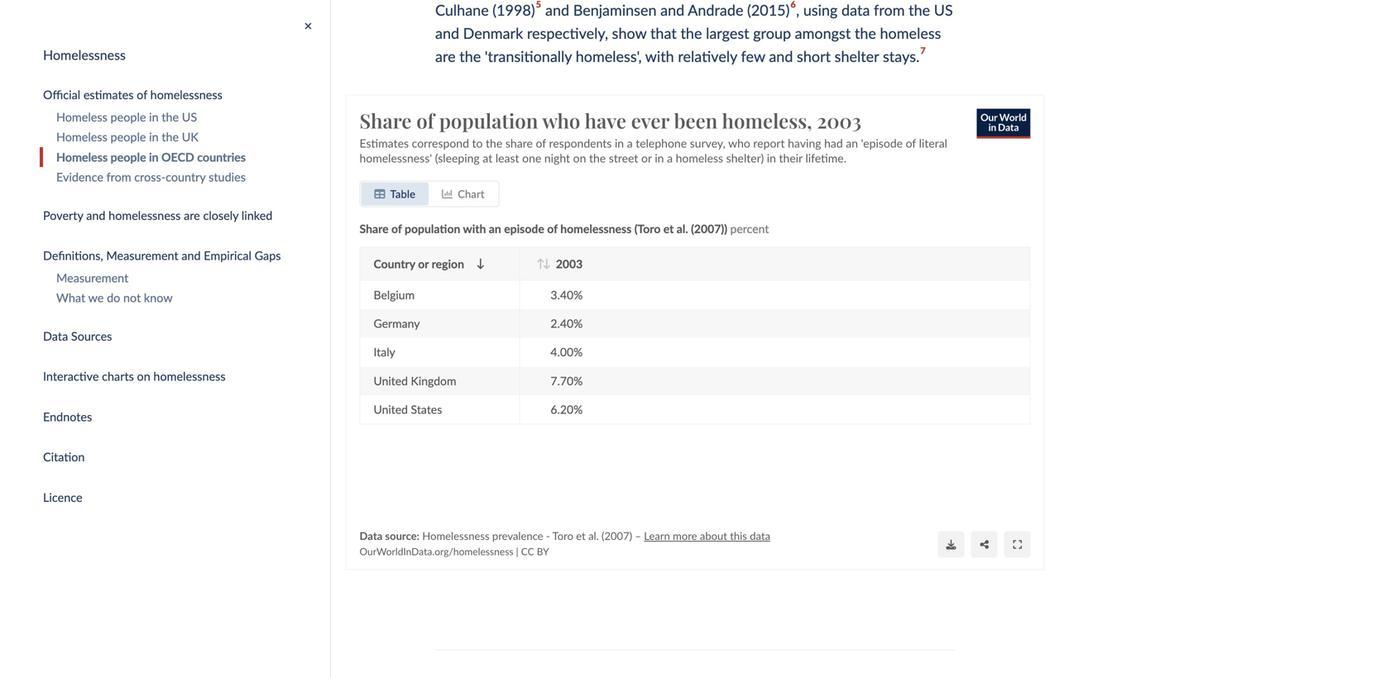 Task type: locate. For each thing, give the bounding box(es) containing it.
arrow down long image up the 3.40%
[[543, 258, 551, 269]]

in left uk
[[149, 130, 159, 144]]

endnotes
[[43, 410, 92, 424]]

0 horizontal spatial data
[[43, 329, 68, 343]]

1 horizontal spatial with
[[645, 47, 674, 65]]

homelessness up ourworldindata.org/homelessness link
[[422, 529, 490, 543]]

1 vertical spatial homeless
[[676, 151, 723, 165]]

data for data source: homelessness prevalence - toro et al. (2007) – learn more about this data ourworldindata.org/homelessness | cc by
[[360, 529, 383, 543]]

et right (toro
[[664, 222, 674, 236]]

share of population who have ever been homeless, 2003 link
[[360, 107, 862, 134]]

or
[[641, 151, 652, 165], [418, 257, 429, 271]]

an right had
[[846, 136, 858, 150]]

0 vertical spatial who
[[542, 107, 580, 134]]

3 homeless from the top
[[56, 150, 108, 164]]

1 horizontal spatial arrow down long image
[[543, 258, 551, 269]]

arrow down long image right region
[[477, 258, 485, 269]]

0 horizontal spatial 2003
[[556, 257, 583, 271]]

1 horizontal spatial from
[[874, 1, 905, 19]]

united kingdom
[[374, 374, 456, 388]]

closely
[[203, 208, 239, 223]]

with down that
[[645, 47, 674, 65]]

homeless
[[56, 110, 107, 124], [56, 130, 107, 144], [56, 150, 108, 164]]

1 vertical spatial are
[[184, 208, 200, 223]]

united down italy
[[374, 374, 408, 388]]

0 horizontal spatial homeless
[[676, 151, 723, 165]]

0 horizontal spatial al.
[[588, 529, 599, 543]]

by
[[537, 546, 549, 558]]

are
[[435, 47, 456, 65], [184, 208, 200, 223]]

share down table image
[[360, 222, 389, 236]]

share for with
[[360, 222, 389, 236]]

share
[[360, 107, 412, 134], [360, 222, 389, 236]]

0 vertical spatial us
[[934, 1, 953, 19]]

population inside share of population who have ever been homeless, 2003 estimates correspond to the share of respondents in a telephone survey, who report having had an 'episode of literal homelessness' (sleeping at least one night on the street or in a homeless shelter) in their lifetime.
[[439, 107, 538, 134]]

data right using
[[842, 1, 870, 19]]

and right 'poverty' on the left of page
[[86, 208, 106, 223]]

in down report
[[767, 151, 776, 165]]

and down group
[[769, 47, 793, 65]]

had
[[824, 136, 843, 150]]

data left sources
[[43, 329, 68, 343]]

amongst
[[795, 24, 851, 42]]

3.40%
[[551, 288, 583, 302]]

kingdom
[[411, 374, 456, 388]]

1 horizontal spatial a
[[667, 151, 673, 165]]

of
[[137, 88, 147, 102], [417, 107, 434, 134], [536, 136, 546, 150], [906, 136, 916, 150], [391, 222, 402, 236], [547, 222, 558, 236]]

united
[[374, 374, 408, 388], [374, 402, 408, 417]]

data inside data source: homelessness prevalence - toro et al. (2007) – learn more about this data ourworldindata.org/homelessness | cc by
[[360, 529, 383, 543]]

2 united from the top
[[374, 402, 408, 417]]

us inside , using data from the us and denmark respectively, show that the largest group amongst the homeless are the 'transitionally homeless', with relatively few and short shelter stays.
[[934, 1, 953, 19]]

(toro
[[635, 222, 661, 236]]

homelessness up homeless people in the us link
[[150, 88, 223, 102]]

2 share from the top
[[360, 222, 389, 236]]

states
[[411, 402, 442, 417]]

group
[[753, 24, 791, 42]]

0 horizontal spatial data
[[750, 529, 771, 543]]

1 vertical spatial or
[[418, 257, 429, 271]]

or down telephone
[[641, 151, 652, 165]]

and benjaminsen and andrade (2015)
[[542, 1, 790, 19]]

1 horizontal spatial or
[[641, 151, 652, 165]]

homeless
[[880, 24, 941, 42], [676, 151, 723, 165]]

2003 right arrow up long image
[[556, 257, 583, 271]]

1 vertical spatial share
[[360, 222, 389, 236]]

prevalence
[[492, 529, 543, 543]]

1 vertical spatial united
[[374, 402, 408, 417]]

of down 'table' link in the top of the page
[[391, 222, 402, 236]]

1 horizontal spatial et
[[664, 222, 674, 236]]

0 vertical spatial united
[[374, 374, 408, 388]]

1 vertical spatial an
[[489, 222, 501, 236]]

0 horizontal spatial with
[[463, 222, 486, 236]]

share for who
[[360, 107, 412, 134]]

what we do not know link
[[40, 288, 330, 308]]

cross-
[[134, 170, 166, 184]]

on down respondents
[[573, 151, 586, 165]]

0 vertical spatial are
[[435, 47, 456, 65]]

0 vertical spatial an
[[846, 136, 858, 150]]

1 horizontal spatial homelessness
[[422, 529, 490, 543]]

1 vertical spatial data
[[750, 529, 771, 543]]

from left cross-
[[106, 170, 131, 184]]

homeless people in oecd countries link
[[40, 147, 330, 167]]

6.20%
[[551, 402, 583, 417]]

2003 up had
[[817, 107, 862, 134]]

1 horizontal spatial 2003
[[817, 107, 862, 134]]

0 vertical spatial homeless
[[880, 24, 941, 42]]

0 horizontal spatial on
[[137, 370, 150, 384]]

(2007))
[[691, 222, 728, 236]]

2 vertical spatial people
[[110, 150, 146, 164]]

0 vertical spatial homeless
[[56, 110, 107, 124]]

et right toro
[[576, 529, 586, 543]]

2003
[[817, 107, 862, 134], [556, 257, 583, 271]]

2 arrow down long image from the left
[[543, 258, 551, 269]]

in down official estimates of homelessness link
[[149, 110, 159, 124]]

measurement down poverty and homelessness are closely linked
[[106, 249, 178, 263]]

'transitionally
[[485, 47, 572, 65]]

the up 7 link
[[909, 1, 930, 19]]

homelessness inside data source: homelessness prevalence - toro et al. (2007) – learn more about this data ourworldindata.org/homelessness | cc by
[[422, 529, 490, 543]]

a down telephone
[[667, 151, 673, 165]]

ourworldindata.org/homelessness link
[[360, 546, 514, 558]]

|
[[516, 546, 519, 558]]

citation
[[43, 450, 85, 465]]

data inside , using data from the us and denmark respectively, show that the largest group amongst the homeless are the 'transitionally homeless', with relatively few and short shelter stays.
[[842, 1, 870, 19]]

homelessness up official
[[43, 47, 126, 63]]

know
[[144, 291, 173, 305]]

homeless up stays.
[[880, 24, 941, 42]]

1 horizontal spatial on
[[573, 151, 586, 165]]

0 horizontal spatial arrow down long image
[[477, 258, 485, 269]]

about
[[700, 529, 727, 543]]

citation link
[[26, 446, 330, 470]]

0 vertical spatial on
[[573, 151, 586, 165]]

homeless down survey,
[[676, 151, 723, 165]]

homelessness down data sources link
[[153, 370, 226, 384]]

measurement link
[[40, 268, 330, 288]]

united states
[[374, 402, 442, 417]]

0 horizontal spatial homelessness
[[43, 47, 126, 63]]

endnotes link
[[26, 405, 330, 429]]

1 vertical spatial data
[[360, 529, 383, 543]]

source:
[[385, 529, 420, 543]]

in up cross-
[[149, 150, 159, 164]]

population up to
[[439, 107, 538, 134]]

0 horizontal spatial et
[[576, 529, 586, 543]]

gaps
[[255, 249, 281, 263]]

people
[[111, 110, 146, 124], [111, 130, 146, 144], [110, 150, 146, 164]]

the left uk
[[162, 130, 179, 144]]

data inside data source: homelessness prevalence - toro et al. (2007) – learn more about this data ourworldindata.org/homelessness | cc by
[[750, 529, 771, 543]]

0 vertical spatial people
[[111, 110, 146, 124]]

that
[[650, 24, 677, 42]]

the up the shelter at the right of the page
[[855, 24, 876, 42]]

1 horizontal spatial us
[[934, 1, 953, 19]]

from inside , using data from the us and denmark respectively, show that the largest group amongst the homeless are the 'transitionally homeless', with relatively few and short shelter stays.
[[874, 1, 905, 19]]

or left region
[[418, 257, 429, 271]]

0 horizontal spatial are
[[184, 208, 200, 223]]

on right charts
[[137, 370, 150, 384]]

night
[[544, 151, 570, 165]]

the down denmark
[[460, 47, 481, 65]]

at
[[483, 151, 493, 165]]

a up street
[[627, 136, 633, 150]]

from inside official estimates of homelessness homeless people in the us homeless people in the uk homeless people in oecd countries evidence from cross-country studies
[[106, 170, 131, 184]]

homelessness
[[150, 88, 223, 102], [109, 208, 181, 223], [560, 222, 632, 236], [153, 370, 226, 384]]

1 horizontal spatial homeless
[[880, 24, 941, 42]]

respectively,
[[527, 24, 608, 42]]

who up respondents
[[542, 107, 580, 134]]

homelessness
[[43, 47, 126, 63], [422, 529, 490, 543]]

this
[[730, 529, 747, 543]]

0 vertical spatial data
[[43, 329, 68, 343]]

short
[[797, 47, 831, 65]]

1 vertical spatial who
[[728, 136, 751, 150]]

2 vertical spatial homeless
[[56, 150, 108, 164]]

arrow up long image
[[537, 258, 545, 269]]

data sources link
[[26, 325, 330, 349]]

1 vertical spatial homeless
[[56, 130, 107, 144]]

1 vertical spatial with
[[463, 222, 486, 236]]

0 horizontal spatial from
[[106, 170, 131, 184]]

1 horizontal spatial al.
[[677, 222, 688, 236]]

who
[[542, 107, 580, 134], [728, 136, 751, 150]]

1 vertical spatial al.
[[588, 529, 599, 543]]

0 vertical spatial population
[[439, 107, 538, 134]]

arrow down long image
[[477, 258, 485, 269], [543, 258, 551, 269]]

et inside data source: homelessness prevalence - toro et al. (2007) – learn more about this data ourworldindata.org/homelessness | cc by
[[576, 529, 586, 543]]

data right this
[[750, 529, 771, 543]]

1 vertical spatial et
[[576, 529, 586, 543]]

1 vertical spatial a
[[667, 151, 673, 165]]

with inside , using data from the us and denmark respectively, show that the largest group amongst the homeless are the 'transitionally homeless', with relatively few and short shelter stays.
[[645, 47, 674, 65]]

an left episode
[[489, 222, 501, 236]]

table image
[[374, 189, 385, 199]]

'episode
[[861, 136, 903, 150]]

2 homeless from the top
[[56, 130, 107, 144]]

in down telephone
[[655, 151, 664, 165]]

lifetime.
[[806, 151, 847, 165]]

population up country or region at the left top of the page
[[405, 222, 460, 236]]

0 vertical spatial share
[[360, 107, 412, 134]]

1 vertical spatial population
[[405, 222, 460, 236]]

official estimates of homelessness link
[[26, 83, 330, 107]]

of inside official estimates of homelessness homeless people in the us homeless people in the uk homeless people in oecd countries evidence from cross-country studies
[[137, 88, 147, 102]]

homelessness left (toro
[[560, 222, 632, 236]]

are inside , using data from the us and denmark respectively, show that the largest group amongst the homeless are the 'transitionally homeless', with relatively few and short shelter stays.
[[435, 47, 456, 65]]

on
[[573, 151, 586, 165], [137, 370, 150, 384]]

and
[[545, 1, 569, 19], [661, 1, 685, 19], [435, 24, 459, 42], [769, 47, 793, 65], [86, 208, 106, 223], [182, 249, 201, 263]]

homelessness down cross-
[[109, 208, 181, 223]]

al. inside data source: homelessness prevalence - toro et al. (2007) – learn more about this data ourworldindata.org/homelessness | cc by
[[588, 529, 599, 543]]

share up estimates
[[360, 107, 412, 134]]

al. left (2007))
[[677, 222, 688, 236]]

(sleeping
[[435, 151, 480, 165]]

0 vertical spatial al.
[[677, 222, 688, 236]]

and left denmark
[[435, 24, 459, 42]]

1 people from the top
[[111, 110, 146, 124]]

of up one in the top left of the page
[[536, 136, 546, 150]]

data left the source:
[[360, 529, 383, 543]]

homelessness'
[[360, 151, 432, 165]]

few
[[741, 47, 765, 65]]

0 horizontal spatial us
[[182, 110, 197, 124]]

united left states
[[374, 402, 408, 417]]

1 vertical spatial on
[[137, 370, 150, 384]]

1 vertical spatial us
[[182, 110, 197, 124]]

of right estimates
[[137, 88, 147, 102]]

with down "chart"
[[463, 222, 486, 236]]

1 horizontal spatial data
[[842, 1, 870, 19]]

benjaminsen
[[573, 1, 657, 19]]

stays.
[[883, 47, 920, 65]]

from up stays.
[[874, 1, 905, 19]]

al. left (2007)
[[588, 529, 599, 543]]

data
[[43, 329, 68, 343], [360, 529, 383, 543]]

1 vertical spatial people
[[111, 130, 146, 144]]

1 share from the top
[[360, 107, 412, 134]]

united for united kingdom
[[374, 374, 408, 388]]

1 vertical spatial from
[[106, 170, 131, 184]]

homeless inside , using data from the us and denmark respectively, show that the largest group amongst the homeless are the 'transitionally homeless', with relatively few and short shelter stays.
[[880, 24, 941, 42]]

oecd
[[161, 150, 194, 164]]

0 vertical spatial or
[[641, 151, 652, 165]]

0 vertical spatial data
[[842, 1, 870, 19]]

share inside share of population who have ever been homeless, 2003 estimates correspond to the share of respondents in a telephone survey, who report having had an 'episode of literal homelessness' (sleeping at least one night on the street or in a homeless shelter) in their lifetime.
[[360, 107, 412, 134]]

1 horizontal spatial who
[[728, 136, 751, 150]]

1 united from the top
[[374, 374, 408, 388]]

who up shelter)
[[728, 136, 751, 150]]

definitions, measurement and empirical gaps link
[[26, 244, 330, 268]]

ourworldindata.org/homelessness
[[360, 546, 514, 558]]

0 vertical spatial from
[[874, 1, 905, 19]]

and up measurement link at the left of the page
[[182, 249, 201, 263]]

0 horizontal spatial a
[[627, 136, 633, 150]]

table
[[390, 187, 416, 200]]

poverty and homelessness are closely linked link
[[26, 204, 330, 228]]

0 vertical spatial with
[[645, 47, 674, 65]]

have
[[585, 107, 626, 134]]

1 horizontal spatial are
[[435, 47, 456, 65]]

studies
[[209, 170, 246, 184]]

1 vertical spatial homelessness
[[422, 529, 490, 543]]

0 vertical spatial 2003
[[817, 107, 862, 134]]

to
[[472, 136, 483, 150]]

1 horizontal spatial data
[[360, 529, 383, 543]]

measurement up the we
[[56, 271, 129, 285]]

on inside share of population who have ever been homeless, 2003 estimates correspond to the share of respondents in a telephone survey, who report having had an 'episode of literal homelessness' (sleeping at least one night on the street or in a homeless shelter) in their lifetime.
[[573, 151, 586, 165]]

of right episode
[[547, 222, 558, 236]]

1 horizontal spatial an
[[846, 136, 858, 150]]



Task type: vqa. For each thing, say whether or not it's contained in the screenshot.


Task type: describe. For each thing, give the bounding box(es) containing it.
country or region
[[374, 257, 464, 271]]

toro
[[553, 529, 573, 543]]

not
[[123, 291, 141, 305]]

0 vertical spatial measurement
[[106, 249, 178, 263]]

of up 'correspond'
[[417, 107, 434, 134]]

3 people from the top
[[110, 150, 146, 164]]

population for with
[[405, 222, 460, 236]]

interactive
[[43, 370, 99, 384]]

homeless',
[[576, 47, 642, 65]]

or inside share of population who have ever been homeless, 2003 estimates correspond to the share of respondents in a telephone survey, who report having had an 'episode of literal homelessness' (sleeping at least one night on the street or in a homeless shelter) in their lifetime.
[[641, 151, 652, 165]]

countries
[[197, 150, 246, 164]]

official estimates of homelessness homeless people in the us homeless people in the uk homeless people in oecd countries evidence from cross-country studies
[[43, 88, 246, 184]]

chart link
[[429, 182, 498, 205]]

0 vertical spatial et
[[664, 222, 674, 236]]

chart column image
[[442, 189, 453, 199]]

using
[[803, 1, 838, 19]]

definitions, measurement and empirical gaps measurement what we do not know
[[43, 249, 281, 305]]

share nodes image
[[980, 540, 989, 550]]

on inside "link"
[[137, 370, 150, 384]]

and inside definitions, measurement and empirical gaps measurement what we do not know
[[182, 249, 201, 263]]

7
[[920, 44, 926, 66]]

ever
[[631, 107, 669, 134]]

country
[[374, 257, 415, 271]]

sources
[[71, 329, 112, 343]]

1 vertical spatial 2003
[[556, 257, 583, 271]]

learn
[[644, 529, 670, 543]]

2 people from the top
[[111, 130, 146, 144]]

the up at
[[486, 136, 503, 150]]

telephone
[[636, 136, 687, 150]]

having
[[788, 136, 821, 150]]

empirical
[[204, 249, 252, 263]]

us inside official estimates of homelessness homeless people in the us homeless people in the uk homeless people in oecd countries evidence from cross-country studies
[[182, 110, 197, 124]]

2003 inside share of population who have ever been homeless, 2003 estimates correspond to the share of respondents in a telephone survey, who report having had an 'episode of literal homelessness' (sleeping at least one night on the street or in a homeless shelter) in their lifetime.
[[817, 107, 862, 134]]

poverty
[[43, 208, 83, 223]]

relatively
[[678, 47, 737, 65]]

data source: homelessness prevalence - toro et al. (2007) – learn more about this data ourworldindata.org/homelessness | cc by
[[360, 529, 771, 558]]

,
[[796, 1, 800, 19]]

(2007)
[[602, 529, 632, 543]]

poverty and homelessness are closely linked
[[43, 208, 273, 223]]

in up street
[[615, 136, 624, 150]]

0 vertical spatial homelessness
[[43, 47, 126, 63]]

of left literal
[[906, 136, 916, 150]]

data sources
[[43, 329, 112, 343]]

expand image
[[1013, 540, 1022, 550]]

download image
[[946, 540, 956, 550]]

evidence from cross-country studies link
[[40, 167, 330, 187]]

region
[[432, 257, 464, 271]]

official
[[43, 88, 80, 102]]

cc
[[521, 546, 534, 558]]

largest
[[706, 24, 749, 42]]

one
[[522, 151, 541, 165]]

interactive charts on homelessness link
[[26, 365, 330, 389]]

1 vertical spatial measurement
[[56, 271, 129, 285]]

chart
[[458, 187, 485, 200]]

0 horizontal spatial who
[[542, 107, 580, 134]]

been
[[674, 107, 718, 134]]

the down respondents
[[589, 151, 606, 165]]

estimates
[[83, 88, 134, 102]]

homelessness link
[[26, 43, 330, 67]]

homelessness inside "link"
[[153, 370, 226, 384]]

7.70%
[[551, 374, 583, 388]]

0 vertical spatial a
[[627, 136, 633, 150]]

the down official estimates of homelessness link
[[162, 110, 179, 124]]

italy
[[374, 345, 395, 359]]

population for who
[[439, 107, 538, 134]]

, using data from the us and denmark respectively, show that the largest group amongst the homeless are the 'transitionally homeless', with relatively few and short shelter stays.
[[435, 1, 953, 65]]

homeless people in the us link
[[40, 107, 330, 127]]

homeless inside share of population who have ever been homeless, 2003 estimates correspond to the share of respondents in a telephone survey, who report having had an 'episode of literal homelessness' (sleeping at least one night on the street or in a homeless shelter) in their lifetime.
[[676, 151, 723, 165]]

an inside share of population who have ever been homeless, 2003 estimates correspond to the share of respondents in a telephone survey, who report having had an 'episode of literal homelessness' (sleeping at least one night on the street or in a homeless shelter) in their lifetime.
[[846, 136, 858, 150]]

show
[[612, 24, 647, 42]]

close table of contents image
[[305, 21, 312, 31]]

and up respectively,
[[545, 1, 569, 19]]

denmark
[[463, 24, 523, 42]]

street
[[609, 151, 638, 165]]

data for data sources
[[43, 329, 68, 343]]

linked
[[242, 208, 273, 223]]

0 horizontal spatial or
[[418, 257, 429, 271]]

uk
[[182, 130, 199, 144]]

percent
[[730, 222, 769, 236]]

-
[[546, 529, 550, 543]]

homeless people in the uk link
[[40, 127, 330, 147]]

the right that
[[681, 24, 702, 42]]

and up that
[[661, 1, 685, 19]]

2.40%
[[551, 316, 583, 331]]

licence link
[[26, 486, 330, 510]]

we
[[88, 291, 104, 305]]

belgium
[[374, 288, 415, 302]]

definitions,
[[43, 249, 103, 263]]

shelter)
[[726, 151, 764, 165]]

literal
[[919, 136, 948, 150]]

4.00%
[[551, 345, 583, 359]]

more
[[673, 529, 697, 543]]

do
[[107, 291, 120, 305]]

–
[[635, 529, 641, 543]]

estimates
[[360, 136, 409, 150]]

1 homeless from the top
[[56, 110, 107, 124]]

0 horizontal spatial an
[[489, 222, 501, 236]]

learn more about this data link
[[644, 529, 771, 543]]

respondents
[[549, 136, 612, 150]]

evidence
[[56, 170, 103, 184]]

1 arrow down long image from the left
[[477, 258, 485, 269]]

their
[[779, 151, 803, 165]]

(2015)
[[747, 1, 790, 19]]

7 link
[[920, 44, 926, 66]]

share of population with an episode of homelessness (toro et al. (2007)) percent
[[360, 222, 769, 236]]

cc by link
[[521, 546, 549, 558]]

table link
[[361, 182, 429, 205]]

united for united states
[[374, 402, 408, 417]]

homeless,
[[722, 107, 812, 134]]

correspond
[[412, 136, 469, 150]]

homelessness inside official estimates of homelessness homeless people in the us homeless people in the uk homeless people in oecd countries evidence from cross-country studies
[[150, 88, 223, 102]]

least
[[496, 151, 519, 165]]

share
[[506, 136, 533, 150]]



